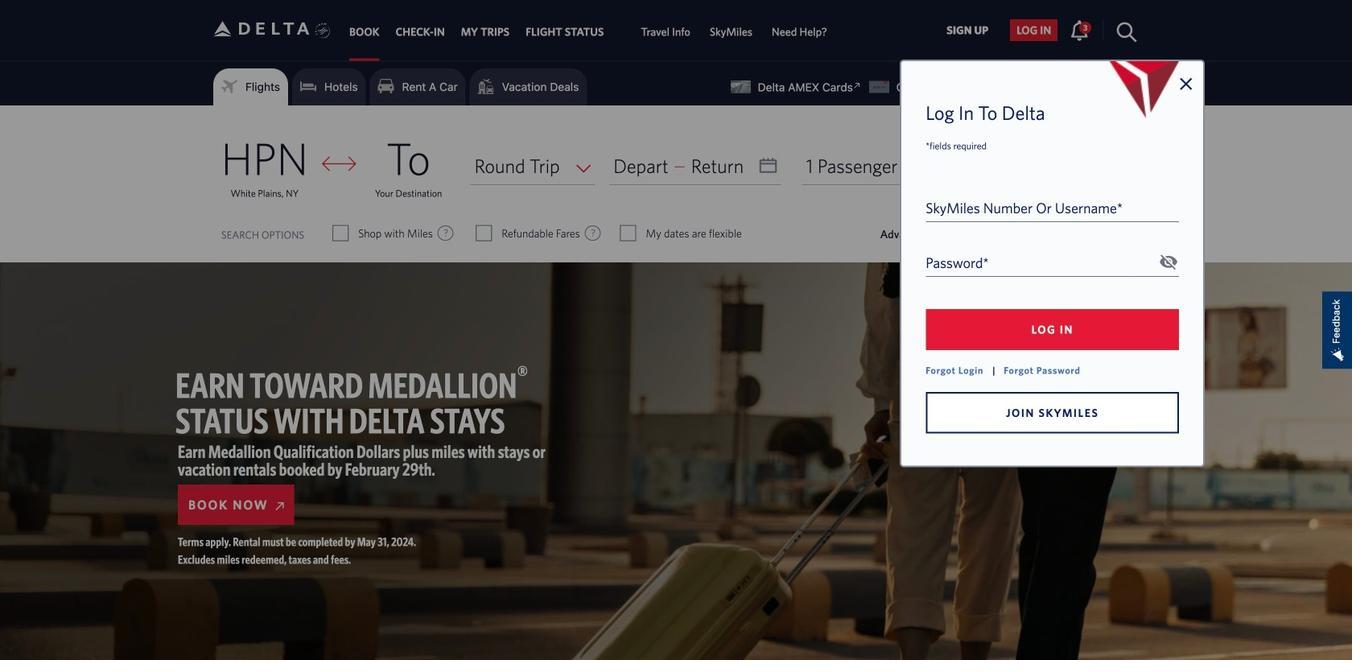 Task type: locate. For each thing, give the bounding box(es) containing it.
None checkbox
[[621, 225, 636, 242]]

None text field
[[610, 147, 782, 185]]

SkyMiles Number Or Username* text field
[[926, 192, 1180, 222]]

logo image
[[1107, 61, 1180, 119]]

tab panel
[[0, 105, 1353, 263]]

delta air lines image
[[213, 4, 310, 54]]

tab list
[[341, 0, 837, 61]]

None checkbox
[[333, 225, 348, 242], [477, 225, 491, 242], [333, 225, 348, 242], [477, 225, 491, 242]]

Password* password field
[[926, 246, 1180, 277]]



Task type: describe. For each thing, give the bounding box(es) containing it.
skyteam image
[[315, 6, 331, 56]]



Task type: vqa. For each thing, say whether or not it's contained in the screenshot.
Text Box
yes



